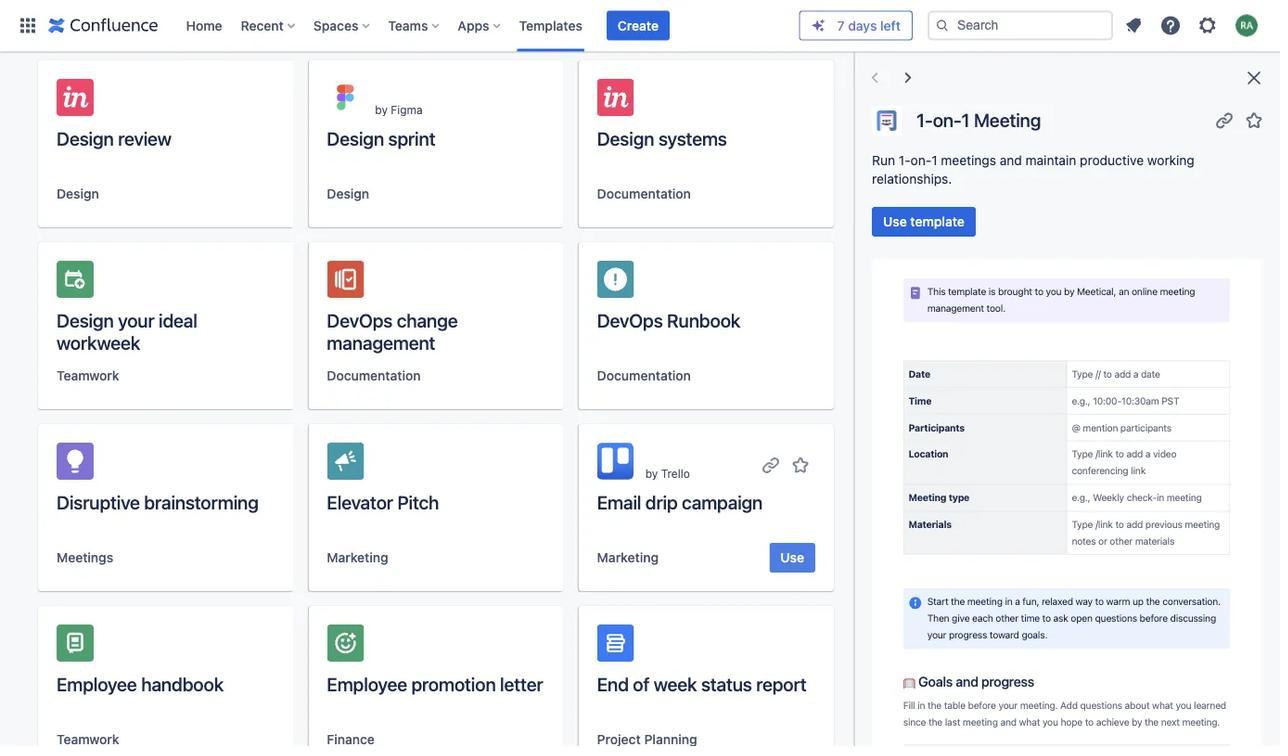 Task type: describe. For each thing, give the bounding box(es) containing it.
change
[[397, 309, 458, 331]]

design button for design review
[[57, 185, 99, 203]]

0 vertical spatial 1
[[962, 109, 970, 131]]

by trello
[[646, 467, 690, 480]]

employee for employee handbook
[[57, 673, 137, 695]]

meetings
[[57, 550, 113, 565]]

templates
[[519, 18, 583, 33]]

teamwork
[[57, 368, 119, 383]]

teams
[[388, 18, 428, 33]]

recent
[[241, 18, 284, 33]]

meetings button
[[57, 548, 113, 567]]

1 horizontal spatial on-
[[933, 109, 962, 131]]

end
[[597, 673, 629, 695]]

use for use template
[[884, 214, 907, 229]]

disruptive brainstorming
[[57, 491, 259, 513]]

productive
[[1080, 153, 1144, 168]]

devops change management
[[327, 309, 458, 353]]

design review
[[57, 127, 172, 149]]

employee handbook button
[[38, 606, 294, 747]]

documentation button for change
[[327, 367, 421, 385]]

sprint
[[388, 127, 436, 149]]

notification icon image
[[1123, 14, 1145, 37]]

week
[[654, 673, 697, 695]]

create
[[618, 18, 659, 33]]

design for design systems
[[597, 127, 655, 149]]

0 vertical spatial 1-
[[917, 109, 933, 131]]

banner containing home
[[0, 0, 1281, 52]]

relationships.
[[872, 171, 953, 187]]

1- inside run 1-on-1 meetings and maintain productive working relationships.
[[899, 153, 911, 168]]

end of week status report button
[[579, 606, 834, 747]]

1 marketing button from the left
[[327, 548, 389, 567]]

management
[[327, 331, 436, 353]]

letter
[[500, 673, 543, 695]]

by figma
[[375, 103, 423, 116]]

by for sprint
[[375, 103, 388, 116]]

share link image
[[1214, 109, 1236, 131]]

design for design sprint
[[327, 127, 384, 149]]

spaces
[[314, 18, 359, 33]]

Search field
[[928, 11, 1114, 40]]

run
[[872, 153, 896, 168]]

design sprint
[[327, 127, 436, 149]]

apps
[[458, 18, 490, 33]]

recent button
[[235, 11, 302, 40]]

of
[[633, 673, 650, 695]]

7 days left button
[[801, 12, 912, 39]]

documentation for change
[[327, 368, 421, 383]]

figma
[[391, 103, 423, 116]]

marketing for 1st the marketing button from right
[[597, 550, 659, 565]]

next template image
[[897, 67, 920, 89]]

use template
[[884, 214, 965, 229]]

meeting
[[974, 109, 1042, 131]]

run 1-on-1 meetings and maintain productive working relationships.
[[872, 153, 1195, 187]]

templates link
[[514, 11, 588, 40]]

teams button
[[383, 11, 447, 40]]

and
[[1000, 153, 1022, 168]]

employee handbook
[[57, 673, 224, 695]]

promotion
[[412, 673, 496, 695]]

marketing for 1st the marketing button from left
[[327, 550, 389, 565]]

devops for devops change management
[[327, 309, 393, 331]]

apps button
[[452, 11, 508, 40]]

pitch
[[398, 491, 439, 513]]

left
[[881, 18, 901, 33]]

documentation for systems
[[597, 186, 691, 201]]

employee for employee promotion letter
[[327, 673, 407, 695]]

report
[[757, 673, 807, 695]]

working
[[1148, 153, 1195, 168]]

help icon image
[[1160, 14, 1182, 37]]

on- inside run 1-on-1 meetings and maintain productive working relationships.
[[911, 153, 932, 168]]

appswitcher icon image
[[17, 14, 39, 37]]

settings icon image
[[1197, 14, 1219, 37]]



Task type: locate. For each thing, give the bounding box(es) containing it.
documentation
[[597, 186, 691, 201], [327, 368, 421, 383], [597, 368, 691, 383]]

employee
[[57, 673, 137, 695], [327, 673, 407, 695]]

employee left promotion
[[327, 673, 407, 695]]

0 horizontal spatial by
[[375, 103, 388, 116]]

1 inside run 1-on-1 meetings and maintain productive working relationships.
[[932, 153, 938, 168]]

0 horizontal spatial 1-
[[899, 153, 911, 168]]

marketing
[[327, 550, 389, 565], [597, 550, 659, 565]]

0 horizontal spatial devops
[[327, 309, 393, 331]]

use template button
[[872, 207, 976, 237]]

your
[[118, 309, 154, 331]]

1 marketing from the left
[[327, 550, 389, 565]]

1-on-1 meeting
[[917, 109, 1042, 131]]

close image
[[1244, 67, 1266, 89]]

marketing button down elevator
[[327, 548, 389, 567]]

trello
[[661, 467, 690, 480]]

0 vertical spatial by
[[375, 103, 388, 116]]

2 marketing button from the left
[[597, 548, 659, 567]]

maintain
[[1026, 153, 1077, 168]]

1-
[[917, 109, 933, 131], [899, 153, 911, 168]]

7 days left
[[838, 18, 901, 33]]

home
[[186, 18, 222, 33]]

1 horizontal spatial 1-
[[917, 109, 933, 131]]

marketing button
[[327, 548, 389, 567], [597, 548, 659, 567]]

marketing button down email
[[597, 548, 659, 567]]

global element
[[11, 0, 800, 52]]

status
[[702, 673, 752, 695]]

0 horizontal spatial on-
[[911, 153, 932, 168]]

2 employee from the left
[[327, 673, 407, 695]]

campaign
[[682, 491, 763, 513]]

1 vertical spatial on-
[[911, 153, 932, 168]]

design down design sprint
[[327, 186, 370, 201]]

1 horizontal spatial by
[[646, 467, 658, 480]]

use
[[884, 214, 907, 229], [781, 550, 805, 565]]

1 horizontal spatial employee
[[327, 673, 407, 695]]

your profile and preferences image
[[1236, 14, 1258, 37]]

spaces button
[[308, 11, 377, 40]]

documentation down management on the top of the page
[[327, 368, 421, 383]]

premium icon image
[[812, 18, 827, 33]]

1 horizontal spatial devops
[[597, 309, 663, 331]]

devops left runbook
[[597, 309, 663, 331]]

documentation button for runbook
[[597, 367, 691, 385]]

share link image
[[760, 454, 782, 476]]

employee left handbook
[[57, 673, 137, 695]]

use button
[[770, 543, 816, 573]]

1 horizontal spatial design button
[[327, 185, 370, 203]]

search image
[[935, 18, 950, 33]]

employee promotion letter
[[327, 673, 543, 695]]

by
[[375, 103, 388, 116], [646, 467, 658, 480]]

design down by figma
[[327, 127, 384, 149]]

documentation button down design systems at the top of page
[[597, 185, 691, 203]]

employee promotion letter button
[[308, 606, 564, 747]]

design button down design review on the left of the page
[[57, 185, 99, 203]]

on- up meetings
[[933, 109, 962, 131]]

devops up management on the top of the page
[[327, 309, 393, 331]]

0 vertical spatial on-
[[933, 109, 962, 131]]

1 vertical spatial 1
[[932, 153, 938, 168]]

by left trello
[[646, 467, 658, 480]]

elevator pitch
[[327, 491, 439, 513]]

design button for design sprint
[[327, 185, 370, 203]]

1 vertical spatial 1-
[[899, 153, 911, 168]]

0 horizontal spatial employee
[[57, 673, 137, 695]]

by for drip
[[646, 467, 658, 480]]

documentation for runbook
[[597, 368, 691, 383]]

7
[[838, 18, 845, 33]]

0 horizontal spatial design button
[[57, 185, 99, 203]]

0 horizontal spatial marketing button
[[327, 548, 389, 567]]

1- up relationships.
[[899, 153, 911, 168]]

days
[[848, 18, 877, 33]]

devops inside devops change management
[[327, 309, 393, 331]]

1 vertical spatial use
[[781, 550, 805, 565]]

documentation button for systems
[[597, 185, 691, 203]]

1 horizontal spatial 1
[[962, 109, 970, 131]]

1
[[962, 109, 970, 131], [932, 153, 938, 168]]

end of week status report
[[597, 673, 807, 695]]

home link
[[181, 11, 228, 40]]

2 marketing from the left
[[597, 550, 659, 565]]

marketing down email
[[597, 550, 659, 565]]

documentation down design systems at the top of page
[[597, 186, 691, 201]]

design button
[[57, 185, 99, 203], [327, 185, 370, 203]]

documentation button down management on the top of the page
[[327, 367, 421, 385]]

documentation down devops runbook on the top of page
[[597, 368, 691, 383]]

1 devops from the left
[[327, 309, 393, 331]]

design left systems
[[597, 127, 655, 149]]

elevator
[[327, 491, 393, 513]]

meetings
[[941, 153, 997, 168]]

2 devops from the left
[[597, 309, 663, 331]]

design button down design sprint
[[327, 185, 370, 203]]

devops for devops runbook
[[597, 309, 663, 331]]

marketing down elevator
[[327, 550, 389, 565]]

star 1-on-1 meeting image
[[1244, 109, 1266, 131]]

previous template image
[[864, 67, 886, 89]]

confluence image
[[48, 14, 158, 37], [48, 14, 158, 37]]

template
[[911, 214, 965, 229]]

1 horizontal spatial use
[[884, 214, 907, 229]]

workweek
[[57, 331, 140, 353]]

brainstorming
[[144, 491, 259, 513]]

drip
[[646, 491, 678, 513]]

1 up meetings
[[962, 109, 970, 131]]

design left review on the top left
[[57, 127, 114, 149]]

design up workweek on the left top of the page
[[57, 309, 114, 331]]

0 horizontal spatial 1
[[932, 153, 938, 168]]

disruptive
[[57, 491, 140, 513]]

design for design review
[[57, 127, 114, 149]]

1- down next template image
[[917, 109, 933, 131]]

design your ideal workweek
[[57, 309, 198, 353]]

design systems
[[597, 127, 727, 149]]

banner
[[0, 0, 1281, 52]]

email
[[597, 491, 642, 513]]

0 horizontal spatial use
[[781, 550, 805, 565]]

documentation button
[[597, 185, 691, 203], [327, 367, 421, 385], [597, 367, 691, 385]]

1 up relationships.
[[932, 153, 938, 168]]

design for design your ideal workweek
[[57, 309, 114, 331]]

ideal
[[159, 309, 198, 331]]

use for use
[[781, 550, 805, 565]]

star email drip campaign image
[[790, 454, 812, 476]]

0 horizontal spatial marketing
[[327, 550, 389, 565]]

by left figma in the top of the page
[[375, 103, 388, 116]]

0 vertical spatial use
[[884, 214, 907, 229]]

on-
[[933, 109, 962, 131], [911, 153, 932, 168]]

design inside design your ideal workweek
[[57, 309, 114, 331]]

devops
[[327, 309, 393, 331], [597, 309, 663, 331]]

handbook
[[141, 673, 224, 695]]

design down design review on the left of the page
[[57, 186, 99, 201]]

1 design button from the left
[[57, 185, 99, 203]]

documentation button down devops runbook on the top of page
[[597, 367, 691, 385]]

runbook
[[667, 309, 741, 331]]

1 horizontal spatial marketing
[[597, 550, 659, 565]]

on- up relationships.
[[911, 153, 932, 168]]

systems
[[659, 127, 727, 149]]

review
[[118, 127, 172, 149]]

design
[[57, 127, 114, 149], [327, 127, 384, 149], [597, 127, 655, 149], [57, 186, 99, 201], [327, 186, 370, 201], [57, 309, 114, 331]]

1 horizontal spatial marketing button
[[597, 548, 659, 567]]

1 employee from the left
[[57, 673, 137, 695]]

2 design button from the left
[[327, 185, 370, 203]]

email drip campaign
[[597, 491, 763, 513]]

teamwork button
[[57, 367, 119, 385]]

1 vertical spatial by
[[646, 467, 658, 480]]

create link
[[607, 11, 670, 40]]

devops runbook
[[597, 309, 741, 331]]



Task type: vqa. For each thing, say whether or not it's contained in the screenshot.


